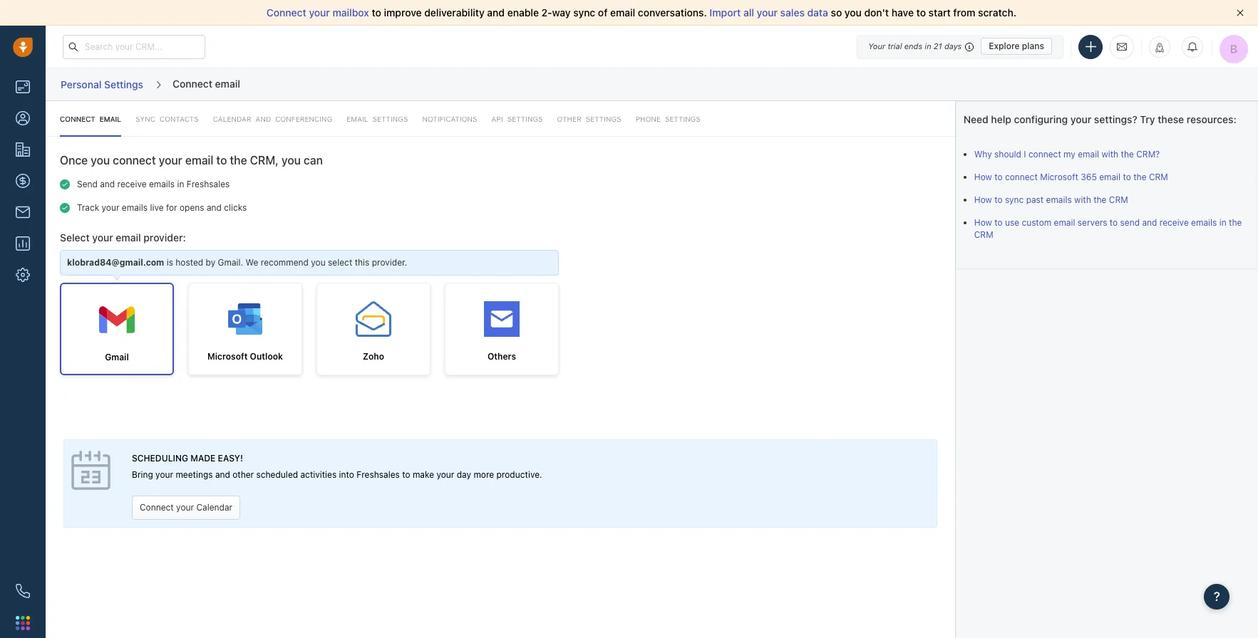 Task type: describe. For each thing, give the bounding box(es) containing it.
how for how to connect microsoft 365 email to the crm
[[974, 172, 992, 182]]

settings for other settings
[[586, 115, 621, 123]]

0 vertical spatial connect email
[[173, 78, 240, 90]]

how for how to sync past emails with the crm
[[974, 195, 992, 205]]

21
[[934, 41, 942, 51]]

calendar and conferencing
[[213, 115, 332, 123]]

crm,
[[250, 154, 279, 167]]

your down scheduling
[[155, 470, 173, 481]]

phone
[[636, 115, 661, 123]]

settings for email settings
[[372, 115, 408, 123]]

connect right i
[[1029, 149, 1061, 159]]

your trial ends in 21 days
[[868, 41, 962, 51]]

close image
[[1237, 9, 1244, 16]]

phone element
[[9, 577, 37, 606]]

improve
[[384, 6, 422, 19]]

servers
[[1078, 217, 1107, 228]]

connect your calendar button
[[132, 496, 240, 520]]

365
[[1081, 172, 1097, 182]]

hosted
[[176, 258, 203, 268]]

zoho link
[[316, 283, 431, 376]]

api settings
[[492, 115, 543, 123]]

1 vertical spatial with
[[1074, 195, 1091, 205]]

email inside tab list
[[100, 115, 121, 123]]

settings for api settings
[[507, 115, 543, 123]]

receive inside how to use custom email servers to send and receive emails in the crm
[[1160, 217, 1189, 228]]

scheduled
[[256, 470, 298, 481]]

notifications
[[422, 115, 477, 123]]

crm?
[[1136, 149, 1160, 159]]

your right select
[[92, 232, 113, 244]]

personal settings
[[61, 78, 143, 90]]

0 vertical spatial in
[[925, 41, 931, 51]]

sync contacts link
[[135, 101, 199, 137]]

make
[[413, 470, 434, 481]]

try
[[1140, 113, 1155, 125]]

by
[[206, 258, 215, 268]]

other
[[557, 115, 581, 123]]

how to use custom email servers to send and receive emails in the crm
[[974, 217, 1242, 240]]

why
[[974, 149, 992, 159]]

these
[[1158, 113, 1184, 125]]

enable
[[507, 6, 539, 19]]

past
[[1026, 195, 1044, 205]]

klobrad84@gmail.com is hosted by gmail. we recommend you select this provider.
[[67, 258, 407, 268]]

personal settings link
[[60, 73, 144, 96]]

we
[[246, 258, 258, 268]]

phone settings
[[636, 115, 701, 123]]

once you connect your email to the crm, you can
[[60, 154, 323, 167]]

don't
[[864, 6, 889, 19]]

custom
[[1022, 217, 1052, 228]]

freshworks switcher image
[[16, 616, 30, 631]]

how to connect microsoft 365 email to the crm link
[[974, 172, 1168, 182]]

help
[[991, 113, 1011, 125]]

connect inside button
[[140, 502, 174, 513]]

bring
[[132, 470, 153, 481]]

in inside once you connect your email to the crm, you can 'tab panel'
[[177, 179, 184, 190]]

select
[[328, 258, 352, 268]]

all
[[743, 6, 754, 19]]

opens
[[180, 202, 204, 213]]

to down should
[[995, 172, 1003, 182]]

how to use custom email servers to send and receive emails in the crm link
[[974, 217, 1242, 240]]

connect email link
[[60, 101, 121, 137]]

you right once
[[91, 154, 110, 167]]

and inside scheduling made easy! bring your meetings and other scheduled activities into freshsales to make your day more productive.
[[215, 470, 230, 481]]

need help configuring your settings? try these resources:
[[964, 113, 1237, 125]]

2-
[[541, 6, 552, 19]]

conversations.
[[638, 6, 707, 19]]

email up klobrad84@gmail.com
[[116, 232, 141, 244]]

email inside how to use custom email servers to send and receive emails in the crm
[[1054, 217, 1075, 228]]

why should i connect my email with the crm?
[[974, 149, 1160, 159]]

clicks
[[224, 202, 247, 213]]

zoho
[[363, 352, 384, 362]]

sync contacts
[[135, 115, 199, 123]]

the inside 'tab panel'
[[230, 154, 247, 167]]

and inside tab list
[[256, 115, 271, 123]]

email right my
[[1078, 149, 1099, 159]]

and left clicks
[[207, 202, 222, 213]]

should
[[994, 149, 1021, 159]]

made
[[191, 453, 216, 464]]

import all your sales data link
[[710, 6, 831, 19]]

once you connect your email to the crm, you can tab panel
[[46, 101, 955, 376]]

send
[[77, 179, 98, 190]]

microsoft outlook
[[207, 352, 283, 362]]

gmail
[[105, 352, 129, 363]]

others
[[488, 352, 516, 362]]

can
[[304, 154, 323, 167]]

track your emails live for opens and clicks
[[77, 202, 247, 213]]

from
[[953, 6, 975, 19]]

you right so
[[845, 6, 862, 19]]

to left use
[[995, 217, 1003, 228]]

to left start
[[916, 6, 926, 19]]

explore plans link
[[981, 38, 1052, 55]]

so
[[831, 6, 842, 19]]

email up "calendar and conferencing"
[[215, 78, 240, 90]]

tab list containing connect email
[[46, 101, 955, 137]]

emails inside how to use custom email servers to send and receive emails in the crm
[[1191, 217, 1217, 228]]

and right 'send'
[[100, 179, 115, 190]]

deliverability
[[424, 6, 485, 19]]

connect your calendar link
[[132, 496, 240, 520]]

outlook
[[250, 352, 283, 362]]

api
[[492, 115, 503, 123]]

why should i connect my email with the crm? link
[[974, 149, 1160, 159]]

of
[[598, 6, 608, 19]]

my
[[1064, 149, 1076, 159]]

klobrad84@gmail.com
[[67, 258, 164, 268]]

your inside button
[[176, 502, 194, 513]]

to inside 'tab panel'
[[216, 154, 227, 167]]

connect left mailbox
[[267, 6, 306, 19]]

send
[[1120, 217, 1140, 228]]

2 horizontal spatial crm
[[1149, 172, 1168, 182]]

connect email inside tab list
[[60, 115, 121, 123]]

email settings
[[347, 115, 408, 123]]

ends
[[904, 41, 923, 51]]

microsoft outlook link
[[188, 283, 302, 376]]

connect your mailbox to improve deliverability and enable 2-way sync of email conversations. import all your sales data so you don't have to start from scratch.
[[267, 6, 1017, 19]]

and inside how to use custom email servers to send and receive emails in the crm
[[1142, 217, 1157, 228]]

connect your calendar
[[140, 502, 232, 513]]

and left enable
[[487, 6, 505, 19]]

0 horizontal spatial sync
[[573, 6, 595, 19]]

gmail link
[[60, 283, 174, 376]]



Task type: vqa. For each thing, say whether or not it's contained in the screenshot.
the bottom the How
yes



Task type: locate. For each thing, give the bounding box(es) containing it.
0 horizontal spatial connect email
[[60, 115, 121, 123]]

import
[[710, 6, 741, 19]]

way
[[552, 6, 571, 19]]

other settings link
[[557, 101, 621, 137]]

email
[[610, 6, 635, 19], [215, 78, 240, 90], [100, 115, 121, 123], [1078, 149, 1099, 159], [185, 154, 213, 167], [1099, 172, 1121, 182], [1054, 217, 1075, 228], [116, 232, 141, 244]]

email down contacts
[[185, 154, 213, 167]]

connect
[[267, 6, 306, 19], [173, 78, 212, 90], [60, 115, 95, 123], [140, 502, 174, 513]]

crm
[[1149, 172, 1168, 182], [1109, 195, 1128, 205], [974, 230, 993, 240]]

to left past
[[995, 195, 1003, 205]]

1 vertical spatial microsoft
[[207, 352, 248, 362]]

other
[[233, 470, 254, 481]]

connect email up contacts
[[173, 78, 240, 90]]

0 vertical spatial receive
[[117, 179, 147, 190]]

settings down search your crm... text field at top
[[104, 78, 143, 90]]

calendar and conferencing link
[[213, 101, 332, 137]]

settings right phone
[[665, 115, 701, 123]]

0 vertical spatial crm
[[1149, 172, 1168, 182]]

to left the crm,
[[216, 154, 227, 167]]

more
[[474, 470, 494, 481]]

how to connect microsoft 365 email to the crm
[[974, 172, 1168, 182]]

connect email
[[173, 78, 240, 90], [60, 115, 121, 123]]

others link
[[445, 283, 559, 376]]

plans
[[1022, 41, 1044, 51]]

0 vertical spatial calendar
[[213, 115, 251, 123]]

and
[[487, 6, 505, 19], [256, 115, 271, 123], [100, 179, 115, 190], [207, 202, 222, 213], [1142, 217, 1157, 228], [215, 470, 230, 481]]

connect up send and receive emails in freshsales
[[113, 154, 156, 167]]

1 vertical spatial how
[[974, 195, 992, 205]]

your
[[868, 41, 885, 51]]

crm inside how to use custom email servers to send and receive emails in the crm
[[974, 230, 993, 240]]

and left conferencing
[[256, 115, 271, 123]]

start
[[929, 6, 951, 19]]

days
[[944, 41, 962, 51]]

2 horizontal spatial settings
[[507, 115, 543, 123]]

settings?
[[1094, 113, 1137, 125]]

connect inside connect email link
[[60, 115, 95, 123]]

productive.
[[497, 470, 542, 481]]

select your email provider:
[[60, 232, 186, 244]]

your left day
[[437, 470, 454, 481]]

email settings link
[[347, 101, 408, 137]]

and right send
[[1142, 217, 1157, 228]]

to right 365 at the right top
[[1123, 172, 1131, 182]]

your left mailbox
[[309, 6, 330, 19]]

tab list
[[46, 101, 955, 137]]

2 horizontal spatial in
[[1219, 217, 1227, 228]]

1 vertical spatial crm
[[1109, 195, 1128, 205]]

email down how to sync past emails with the crm link
[[1054, 217, 1075, 228]]

track
[[77, 202, 99, 213]]

once
[[60, 154, 88, 167]]

need
[[964, 113, 989, 125]]

your
[[309, 6, 330, 19], [757, 6, 778, 19], [1071, 113, 1092, 125], [159, 154, 182, 167], [102, 202, 119, 213], [92, 232, 113, 244], [155, 470, 173, 481], [437, 470, 454, 481], [176, 502, 194, 513]]

in inside how to use custom email servers to send and receive emails in the crm
[[1219, 217, 1227, 228]]

configuring
[[1014, 113, 1068, 125]]

phone image
[[16, 585, 30, 599]]

email left sync
[[100, 115, 121, 123]]

explore
[[989, 41, 1020, 51]]

your up send and receive emails in freshsales
[[159, 154, 182, 167]]

receive right send
[[1160, 217, 1189, 228]]

notifications link
[[422, 101, 477, 137]]

1 horizontal spatial settings
[[665, 115, 701, 123]]

to inside scheduling made easy! bring your meetings and other scheduled activities into freshsales to make your day more productive.
[[402, 470, 410, 481]]

receive up track your emails live for opens and clicks at the left of the page
[[117, 179, 147, 190]]

0 horizontal spatial with
[[1074, 195, 1091, 205]]

how to sync past emails with the crm
[[974, 195, 1128, 205]]

microsoft
[[1040, 172, 1078, 182], [207, 352, 248, 362]]

microsoft down why should i connect my email with the crm? link
[[1040, 172, 1078, 182]]

explore plans
[[989, 41, 1044, 51]]

provider:
[[144, 232, 186, 244]]

settings
[[586, 115, 621, 123], [665, 115, 701, 123]]

0 horizontal spatial in
[[177, 179, 184, 190]]

to left make
[[402, 470, 410, 481]]

into
[[339, 470, 354, 481]]

your down meetings
[[176, 502, 194, 513]]

connect for how to connect microsoft 365 email to the crm
[[1005, 172, 1038, 182]]

connect your mailbox link
[[267, 6, 372, 19]]

provider.
[[372, 258, 407, 268]]

freshsales inside once you connect your email to the crm, you can 'tab panel'
[[187, 179, 230, 190]]

1 horizontal spatial microsoft
[[1040, 172, 1078, 182]]

settings inside 'api settings' link
[[507, 115, 543, 123]]

receive inside once you connect your email to the crm, you can 'tab panel'
[[117, 179, 147, 190]]

scheduling made easy! bring your meetings and other scheduled activities into freshsales to make your day more productive.
[[132, 453, 542, 481]]

0 vertical spatial microsoft
[[1040, 172, 1078, 182]]

connect down personal
[[60, 115, 95, 123]]

1 horizontal spatial settings
[[372, 115, 408, 123]]

1 vertical spatial in
[[177, 179, 184, 190]]

0 vertical spatial freshsales
[[187, 179, 230, 190]]

the inside how to use custom email servers to send and receive emails in the crm
[[1229, 217, 1242, 228]]

2 vertical spatial how
[[974, 217, 992, 228]]

the
[[1121, 149, 1134, 159], [230, 154, 247, 167], [1134, 172, 1147, 182], [1094, 195, 1107, 205], [1229, 217, 1242, 228]]

and down easy!
[[215, 470, 230, 481]]

meetings
[[176, 470, 213, 481]]

calendar inside button
[[196, 502, 232, 513]]

connect inside 'tab panel'
[[113, 154, 156, 167]]

connect up contacts
[[173, 78, 212, 90]]

trial
[[888, 41, 902, 51]]

connect down i
[[1005, 172, 1038, 182]]

calendar up the crm,
[[213, 115, 251, 123]]

1 horizontal spatial freshsales
[[357, 470, 400, 481]]

3 how from the top
[[974, 217, 992, 228]]

0 horizontal spatial freshsales
[[187, 179, 230, 190]]

day
[[457, 470, 471, 481]]

2 vertical spatial in
[[1219, 217, 1227, 228]]

i
[[1024, 149, 1026, 159]]

0 vertical spatial with
[[1102, 149, 1119, 159]]

connect down the bring
[[140, 502, 174, 513]]

with down settings?
[[1102, 149, 1119, 159]]

sync left of
[[573, 6, 595, 19]]

1 horizontal spatial sync
[[1005, 195, 1024, 205]]

send and receive emails in freshsales
[[77, 179, 230, 190]]

is
[[167, 258, 173, 268]]

conferencing
[[275, 115, 332, 123]]

email image
[[1117, 40, 1127, 53]]

sync
[[135, 115, 155, 123]]

connect email down personal
[[60, 115, 121, 123]]

2 how from the top
[[974, 195, 992, 205]]

settings inside the email settings link
[[372, 115, 408, 123]]

1 vertical spatial calendar
[[196, 502, 232, 513]]

resources:
[[1187, 113, 1237, 125]]

1 vertical spatial connect email
[[60, 115, 121, 123]]

1 vertical spatial sync
[[1005, 195, 1024, 205]]

1 horizontal spatial crm
[[1109, 195, 1128, 205]]

1 horizontal spatial with
[[1102, 149, 1119, 159]]

microsoft left the outlook
[[207, 352, 248, 362]]

email right of
[[610, 6, 635, 19]]

contacts
[[160, 115, 199, 123]]

your right all
[[757, 6, 778, 19]]

you left select
[[311, 258, 326, 268]]

settings right other
[[586, 115, 621, 123]]

0 horizontal spatial receive
[[117, 179, 147, 190]]

Search your CRM... text field
[[63, 35, 205, 59]]

calendar down meetings
[[196, 502, 232, 513]]

use
[[1005, 217, 1019, 228]]

calendar inside tab list
[[213, 115, 251, 123]]

1 horizontal spatial in
[[925, 41, 931, 51]]

freshsales right into
[[357, 470, 400, 481]]

0 horizontal spatial microsoft
[[207, 352, 248, 362]]

scratch.
[[978, 6, 1017, 19]]

0 horizontal spatial crm
[[974, 230, 993, 240]]

microsoft inside once you connect your email to the crm, you can 'tab panel'
[[207, 352, 248, 362]]

how for how to use custom email servers to send and receive emails in the crm
[[974, 217, 992, 228]]

connect for once you connect your email to the crm, you can
[[113, 154, 156, 167]]

freshsales inside scheduling made easy! bring your meetings and other scheduled activities into freshsales to make your day more productive.
[[357, 470, 400, 481]]

0 vertical spatial how
[[974, 172, 992, 182]]

your left settings?
[[1071, 113, 1092, 125]]

settings for phone settings
[[665, 115, 701, 123]]

1 how from the top
[[974, 172, 992, 182]]

freshsales up 'opens'
[[187, 179, 230, 190]]

1 settings from the left
[[586, 115, 621, 123]]

to right mailbox
[[372, 6, 381, 19]]

0 horizontal spatial settings
[[586, 115, 621, 123]]

you left can
[[282, 154, 301, 167]]

settings inside personal settings "link"
[[104, 78, 143, 90]]

0 vertical spatial sync
[[573, 6, 595, 19]]

settings for personal settings
[[104, 78, 143, 90]]

this
[[355, 258, 369, 268]]

your right track
[[102, 202, 119, 213]]

how
[[974, 172, 992, 182], [974, 195, 992, 205], [974, 217, 992, 228]]

gmail.
[[218, 258, 243, 268]]

1 vertical spatial receive
[[1160, 217, 1189, 228]]

receive
[[117, 179, 147, 190], [1160, 217, 1189, 228]]

with down 365 at the right top
[[1074, 195, 1091, 205]]

settings right email
[[372, 115, 408, 123]]

0 horizontal spatial settings
[[104, 78, 143, 90]]

how inside how to use custom email servers to send and receive emails in the crm
[[974, 217, 992, 228]]

settings right api
[[507, 115, 543, 123]]

sales
[[780, 6, 805, 19]]

1 horizontal spatial receive
[[1160, 217, 1189, 228]]

settings
[[104, 78, 143, 90], [372, 115, 408, 123], [507, 115, 543, 123]]

1 vertical spatial freshsales
[[357, 470, 400, 481]]

personal
[[61, 78, 101, 90]]

mailbox
[[333, 6, 369, 19]]

2 settings from the left
[[665, 115, 701, 123]]

sync left past
[[1005, 195, 1024, 205]]

connect
[[1029, 149, 1061, 159], [113, 154, 156, 167], [1005, 172, 1038, 182]]

email right 365 at the right top
[[1099, 172, 1121, 182]]

api settings link
[[492, 101, 543, 137]]

2 vertical spatial crm
[[974, 230, 993, 240]]

to left send
[[1110, 217, 1118, 228]]

scheduling
[[132, 453, 188, 464]]

calendar
[[213, 115, 251, 123], [196, 502, 232, 513]]

activities
[[300, 470, 337, 481]]

1 horizontal spatial connect email
[[173, 78, 240, 90]]



